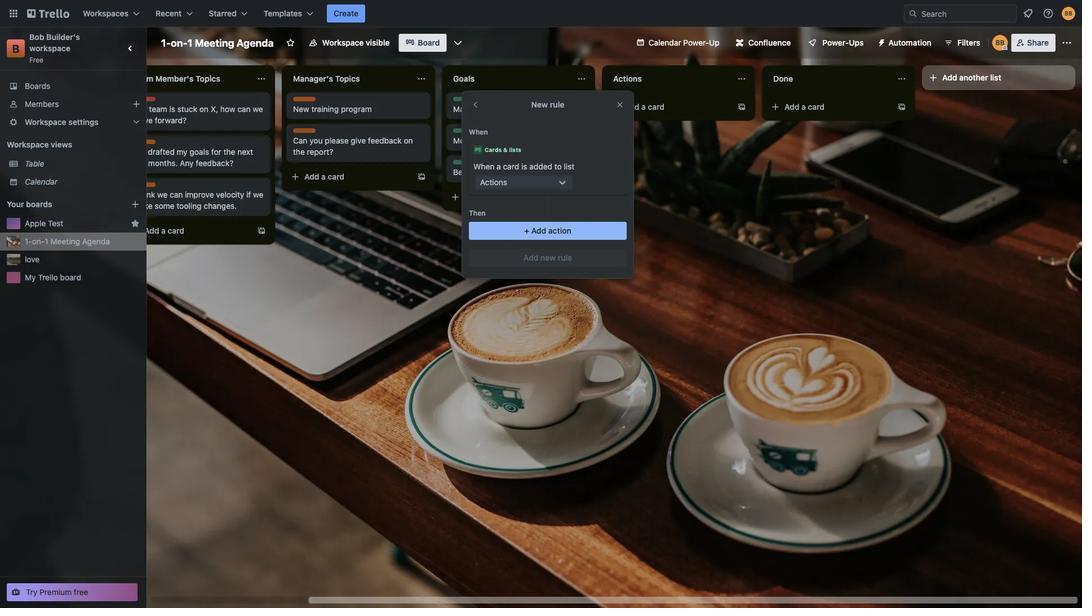 Task type: describe. For each thing, give the bounding box(es) containing it.
member's
[[155, 74, 194, 83]]

starred icon image
[[131, 219, 140, 228]]

1- inside 'link'
[[25, 237, 32, 246]]

the inside i've drafted my goals for the next few months. any feedback?
[[224, 147, 235, 157]]

recent
[[156, 9, 182, 18]]

add a card button for goals
[[446, 188, 573, 206]]

manager's
[[293, 74, 333, 83]]

power-ups
[[823, 38, 864, 47]]

add inside 'add another list' button
[[942, 73, 957, 82]]

we inside the team is stuck on x, how can we move forward?
[[253, 105, 263, 114]]

add up then
[[464, 192, 479, 202]]

a down some
[[161, 226, 166, 236]]

add down done
[[785, 102, 800, 112]]

bob builder (bobbuilder40) image
[[992, 35, 1008, 51]]

star or unstar board image
[[286, 38, 295, 47]]

premium
[[40, 588, 72, 597]]

color: orange, title: "discuss" element for can
[[293, 129, 319, 137]]

i think we can improve velocity if we make some tooling changes. link
[[133, 189, 264, 212]]

Team Member's Topics text field
[[126, 70, 250, 88]]

can
[[293, 136, 307, 145]]

the team is stuck on x, how can we move forward? link
[[133, 104, 264, 126]]

card down some
[[168, 226, 184, 236]]

calendar for calendar
[[25, 177, 57, 187]]

open information menu image
[[1043, 8, 1054, 19]]

goal for best
[[453, 161, 468, 169]]

workspaces
[[83, 9, 129, 18]]

chaos
[[502, 105, 524, 114]]

mentor another developer link
[[453, 135, 584, 147]]

topics inside the team member's topics "text box"
[[196, 74, 220, 83]]

then
[[469, 209, 486, 217]]

on- inside 'link'
[[32, 237, 45, 246]]

love
[[25, 255, 40, 264]]

another inside goal mentor another developer
[[481, 136, 509, 145]]

calendar power-up link
[[629, 34, 726, 52]]

add a card button for team member's topics
[[126, 222, 253, 240]]

on inside discuss can you please give feedback on the report?
[[404, 136, 413, 145]]

color: orange, title: "discuss" element for new
[[293, 97, 319, 105]]

filters button
[[941, 34, 984, 52]]

starred button
[[202, 5, 255, 23]]

forward?
[[155, 116, 187, 125]]

color: green, title: "goal" element for mentor
[[453, 129, 476, 137]]

color: green, title: "goal" element for manage
[[453, 97, 476, 105]]

actions inside text box
[[613, 74, 642, 83]]

table link
[[25, 158, 140, 170]]

workspace visible
[[322, 38, 390, 47]]

create from template… image
[[417, 172, 426, 182]]

add board image
[[131, 200, 140, 209]]

manage
[[453, 105, 482, 114]]

any
[[180, 159, 194, 168]]

goals
[[453, 74, 475, 83]]

some
[[155, 202, 174, 211]]

goals
[[190, 147, 209, 157]]

agenda inside 'text field'
[[237, 37, 274, 49]]

views
[[51, 140, 72, 149]]

goal for mentor
[[453, 129, 468, 137]]

create from template… image for actions
[[737, 103, 746, 112]]

Goals text field
[[446, 70, 570, 88]]

how
[[220, 105, 235, 114]]

calendar for calendar power-up
[[649, 38, 681, 47]]

add another list button
[[922, 65, 1075, 90]]

when for when a card is added to list
[[473, 162, 495, 171]]

board
[[60, 273, 81, 282]]

add a card for actions
[[625, 102, 665, 112]]

please
[[325, 136, 349, 145]]

we right if
[[253, 190, 263, 200]]

the team is stuck on x, how can we move forward?
[[133, 105, 263, 125]]

board link
[[399, 34, 447, 52]]

lists
[[509, 147, 521, 153]]

we up some
[[157, 190, 168, 200]]

to
[[555, 162, 562, 171]]

boards link
[[0, 77, 147, 95]]

my trello board link
[[25, 272, 140, 284]]

rule inside button
[[558, 253, 572, 263]]

think
[[137, 190, 155, 200]]

workspaces button
[[76, 5, 147, 23]]

power- inside button
[[823, 38, 849, 47]]

workspace for workspace visible
[[322, 38, 364, 47]]

i think we can improve velocity if we make some tooling changes.
[[133, 190, 263, 211]]

is inside the team is stuck on x, how can we move forward?
[[169, 105, 175, 114]]

filters
[[958, 38, 981, 47]]

1 inside 'text field'
[[188, 37, 192, 49]]

customize views image
[[452, 37, 464, 48]]

1 horizontal spatial new
[[531, 100, 548, 109]]

1 vertical spatial actions
[[480, 178, 507, 187]]

create
[[334, 9, 359, 18]]

can you please give feedback on the report? link
[[293, 135, 424, 158]]

for
[[211, 147, 221, 157]]

automation
[[889, 38, 932, 47]]

a for manager's topics
[[321, 172, 326, 182]]

confluence icon image
[[736, 39, 744, 47]]

card for actions
[[648, 102, 665, 112]]

1 inside 'link'
[[45, 237, 48, 246]]

+
[[524, 226, 529, 236]]

board
[[418, 38, 440, 47]]

workspace for workspace settings
[[25, 118, 66, 127]]

feedback
[[368, 136, 402, 145]]

members
[[25, 99, 59, 109]]

new rule
[[531, 100, 565, 109]]

boards
[[26, 200, 52, 209]]

test
[[48, 219, 63, 228]]

0 vertical spatial rule
[[550, 100, 565, 109]]

my
[[177, 147, 188, 157]]

&
[[503, 147, 508, 153]]

manager's topics
[[293, 74, 360, 83]]

add a card button for done
[[767, 98, 893, 116]]

add a card button for actions
[[607, 98, 733, 116]]

workspace settings
[[25, 118, 99, 127]]

try
[[26, 588, 37, 597]]

try premium free
[[26, 588, 88, 597]]

up
[[709, 38, 720, 47]]

switch to… image
[[8, 8, 19, 19]]

Done text field
[[767, 70, 891, 88]]

stuck
[[177, 105, 197, 114]]

workspace
[[29, 44, 70, 53]]

new
[[541, 253, 556, 263]]

card for goals
[[488, 192, 505, 202]]

move
[[133, 116, 153, 125]]

add a card for manager's topics
[[304, 172, 344, 182]]

few
[[133, 159, 146, 168]]

calendar link
[[25, 176, 140, 188]]

improve
[[185, 190, 214, 200]]

1 power- from the left
[[683, 38, 709, 47]]

i
[[133, 190, 135, 200]]

on inside the team is stuck on x, how can we move forward?
[[199, 105, 209, 114]]

when a card is added to list
[[473, 162, 575, 171]]

a for done
[[802, 102, 806, 112]]

on- inside 'text field'
[[171, 37, 188, 49]]

b
[[12, 42, 19, 55]]

x,
[[211, 105, 218, 114]]

create from template… image for done
[[897, 103, 906, 112]]



Task type: locate. For each thing, give the bounding box(es) containing it.
workspace up table
[[7, 140, 49, 149]]

a down the done 'text field'
[[802, 102, 806, 112]]

meeting inside 'text field'
[[195, 37, 234, 49]]

tooling
[[177, 202, 202, 211]]

add a card down actions text box
[[625, 102, 665, 112]]

add another list
[[942, 73, 1001, 82]]

card down lists
[[503, 162, 519, 171]]

a left "blog" at the left of page
[[497, 162, 501, 171]]

new training program link
[[293, 104, 424, 115]]

calendar
[[649, 38, 681, 47], [25, 177, 57, 187]]

workspace down members
[[25, 118, 66, 127]]

share button
[[1012, 34, 1056, 52]]

search image
[[909, 9, 918, 18]]

1 vertical spatial color: green, title: "goal" element
[[453, 129, 476, 137]]

color: orange, title: "discuss" element
[[293, 97, 319, 105], [293, 129, 319, 137]]

color: orange, title: "discuss" element up the report?
[[293, 129, 319, 137]]

your boards with 4 items element
[[7, 198, 114, 211]]

3 goal from the top
[[453, 161, 468, 169]]

add left 'new'
[[524, 253, 538, 263]]

discuss for new
[[293, 98, 319, 105]]

1 horizontal spatial list
[[990, 73, 1001, 82]]

members link
[[0, 95, 147, 113]]

1 horizontal spatial another
[[959, 73, 988, 82]]

another up 'cards'
[[481, 136, 509, 145]]

practice
[[472, 168, 501, 177]]

card for done
[[808, 102, 825, 112]]

agenda left star or unstar board image
[[237, 37, 274, 49]]

discuss can you please give feedback on the report?
[[293, 129, 413, 157]]

goal down mentor
[[453, 161, 468, 169]]

boards
[[25, 81, 50, 91]]

2 power- from the left
[[823, 38, 849, 47]]

0 vertical spatial 1
[[188, 37, 192, 49]]

1-on-1 meeting agenda down apple test 'link'
[[25, 237, 110, 246]]

next
[[237, 147, 253, 157]]

primary element
[[0, 0, 1082, 27]]

calendar up actions text box
[[649, 38, 681, 47]]

goal inside goal manage time chaos
[[453, 98, 468, 105]]

goal inside goal mentor another developer
[[453, 129, 468, 137]]

on left x,
[[199, 105, 209, 114]]

we right how
[[253, 105, 263, 114]]

1- inside 'text field'
[[161, 37, 171, 49]]

0 vertical spatial actions
[[613, 74, 642, 83]]

discuss down manager's
[[293, 98, 319, 105]]

meeting down test
[[50, 237, 80, 246]]

create from template… image for team member's topics
[[257, 227, 266, 236]]

1 vertical spatial when
[[473, 162, 495, 171]]

0 horizontal spatial calendar
[[25, 177, 57, 187]]

1 goal from the top
[[453, 98, 468, 105]]

create button
[[327, 5, 365, 23]]

0 vertical spatial goal
[[453, 98, 468, 105]]

add inside add new rule button
[[524, 253, 538, 263]]

1 horizontal spatial 1-on-1 meeting agenda
[[161, 37, 274, 49]]

1 vertical spatial 1-on-1 meeting agenda
[[25, 237, 110, 246]]

0 horizontal spatial another
[[481, 136, 509, 145]]

+ add action
[[524, 226, 571, 236]]

if
[[246, 190, 251, 200]]

0 vertical spatial color: orange, title: "discuss" element
[[293, 97, 319, 105]]

0 horizontal spatial can
[[170, 190, 183, 200]]

rule right 'new'
[[558, 253, 572, 263]]

3 color: green, title: "goal" element from the top
[[453, 160, 476, 169]]

make
[[133, 202, 153, 211]]

i've
[[133, 147, 146, 157]]

power- left confluence icon
[[683, 38, 709, 47]]

goal down goals
[[453, 98, 468, 105]]

you
[[310, 136, 323, 145]]

0 horizontal spatial meeting
[[50, 237, 80, 246]]

Actions text field
[[607, 70, 731, 88]]

i've drafted my goals for the next few months. any feedback? link
[[133, 147, 264, 169]]

report?
[[307, 147, 333, 157]]

1 horizontal spatial actions
[[613, 74, 642, 83]]

1 color: orange, title: "discuss" element from the top
[[293, 97, 319, 105]]

a for goals
[[481, 192, 486, 202]]

1 vertical spatial 1-
[[25, 237, 32, 246]]

on- down the "apple"
[[32, 237, 45, 246]]

your boards
[[7, 200, 52, 209]]

new right chaos
[[531, 100, 548, 109]]

0 vertical spatial is
[[169, 105, 175, 114]]

add a card for goals
[[464, 192, 505, 202]]

workspace down "create" button
[[322, 38, 364, 47]]

Manager's Topics text field
[[286, 70, 410, 88]]

0 vertical spatial when
[[469, 128, 488, 136]]

2 color: green, title: "goal" element from the top
[[453, 129, 476, 137]]

bob
[[29, 32, 44, 42]]

2 vertical spatial goal
[[453, 161, 468, 169]]

list inside button
[[990, 73, 1001, 82]]

1 vertical spatial another
[[481, 136, 509, 145]]

add down actions text box
[[625, 102, 639, 112]]

calendar power-up
[[649, 38, 720, 47]]

card down the done 'text field'
[[808, 102, 825, 112]]

color: green, title: "goal" element down goals
[[453, 97, 476, 105]]

2 discuss from the top
[[293, 129, 319, 137]]

0 horizontal spatial on
[[199, 105, 209, 114]]

0 vertical spatial another
[[959, 73, 988, 82]]

manage time chaos link
[[453, 104, 584, 115]]

1 horizontal spatial agenda
[[237, 37, 274, 49]]

mentor
[[453, 136, 479, 145]]

free
[[29, 56, 43, 64]]

1- up love
[[25, 237, 32, 246]]

new left training
[[293, 105, 309, 114]]

color: orange, title: "discuss" element down manager's
[[293, 97, 319, 105]]

bob builder's workspace free
[[29, 32, 82, 64]]

1 horizontal spatial calendar
[[649, 38, 681, 47]]

bob builder (bobbuilder40) image
[[1062, 7, 1075, 20]]

add a card down done
[[785, 102, 825, 112]]

0 notifications image
[[1021, 7, 1035, 20]]

done
[[773, 74, 793, 83]]

2 topics from the left
[[335, 74, 360, 83]]

add a card up then
[[464, 192, 505, 202]]

actions
[[613, 74, 642, 83], [480, 178, 507, 187]]

workspace visible button
[[302, 34, 396, 52]]

back to home image
[[27, 5, 69, 23]]

0 horizontal spatial new
[[293, 105, 309, 114]]

the
[[133, 105, 147, 114]]

1-on-1 meeting agenda inside 'link'
[[25, 237, 110, 246]]

can
[[237, 105, 251, 114], [170, 190, 183, 200]]

workspace navigation collapse icon image
[[123, 41, 139, 56]]

color: green, title: "goal" element down manage
[[453, 129, 476, 137]]

the right for
[[224, 147, 235, 157]]

0 horizontal spatial 1
[[45, 237, 48, 246]]

add a card button down tooling
[[126, 222, 253, 240]]

2 goal from the top
[[453, 129, 468, 137]]

team
[[149, 105, 167, 114]]

1 vertical spatial discuss
[[293, 129, 319, 137]]

workspace for workspace views
[[7, 140, 49, 149]]

discuss inside discuss can you please give feedback on the report?
[[293, 129, 319, 137]]

1 vertical spatial goal
[[453, 129, 468, 137]]

can up some
[[170, 190, 183, 200]]

goal
[[453, 98, 468, 105], [453, 129, 468, 137], [453, 161, 468, 169]]

the down can
[[293, 147, 305, 157]]

apple test link
[[25, 218, 126, 229]]

add a card
[[625, 102, 665, 112], [785, 102, 825, 112], [304, 172, 344, 182], [464, 192, 505, 202], [144, 226, 184, 236]]

1 horizontal spatial 1
[[188, 37, 192, 49]]

sm image
[[873, 34, 889, 50]]

list right to
[[564, 162, 575, 171]]

0 vertical spatial list
[[990, 73, 1001, 82]]

when up mentor
[[469, 128, 488, 136]]

agenda inside 'link'
[[82, 237, 110, 246]]

0 vertical spatial on-
[[171, 37, 188, 49]]

1 vertical spatial 1
[[45, 237, 48, 246]]

settings
[[68, 118, 99, 127]]

add right the +
[[531, 226, 546, 236]]

changes.
[[204, 202, 237, 211]]

velocity
[[216, 190, 244, 200]]

cards & lists
[[485, 147, 521, 153]]

discuss inside discuss new training program
[[293, 98, 319, 105]]

1 horizontal spatial on-
[[171, 37, 188, 49]]

a up then
[[481, 192, 486, 202]]

0 vertical spatial color: green, title: "goal" element
[[453, 97, 476, 105]]

when for when
[[469, 128, 488, 136]]

best
[[453, 168, 470, 177]]

0 horizontal spatial agenda
[[82, 237, 110, 246]]

free
[[74, 588, 88, 597]]

color: green, title: "goal" element
[[453, 97, 476, 105], [453, 129, 476, 137], [453, 160, 476, 169]]

calendar down table
[[25, 177, 57, 187]]

team member's topics
[[133, 74, 220, 83]]

Search field
[[918, 5, 1016, 22]]

on
[[199, 105, 209, 114], [404, 136, 413, 145]]

1 vertical spatial meeting
[[50, 237, 80, 246]]

card down actions text box
[[648, 102, 665, 112]]

1 down 'apple test'
[[45, 237, 48, 246]]

1 horizontal spatial 1-
[[161, 37, 171, 49]]

add down the report?
[[304, 172, 319, 182]]

feedback?
[[196, 159, 234, 168]]

topics inside manager's topics text box
[[335, 74, 360, 83]]

add a card down some
[[144, 226, 184, 236]]

Board name text field
[[156, 34, 279, 52]]

workspace inside dropdown button
[[25, 118, 66, 127]]

workspace views
[[7, 140, 72, 149]]

try premium free button
[[7, 584, 138, 602]]

discuss new training program
[[293, 98, 372, 114]]

1 vertical spatial can
[[170, 190, 183, 200]]

power- up the done 'text field'
[[823, 38, 849, 47]]

0 vertical spatial meeting
[[195, 37, 234, 49]]

topics up discuss new training program
[[335, 74, 360, 83]]

1 topics from the left
[[196, 74, 220, 83]]

is right "blog" at the left of page
[[521, 162, 527, 171]]

2 color: orange, title: "discuss" element from the top
[[293, 129, 319, 137]]

1 the from the left
[[224, 147, 235, 157]]

goal inside goal best practice blog
[[453, 161, 468, 169]]

0 horizontal spatial actions
[[480, 178, 507, 187]]

0 vertical spatial discuss
[[293, 98, 319, 105]]

0 horizontal spatial list
[[564, 162, 575, 171]]

1 vertical spatial rule
[[558, 253, 572, 263]]

trello
[[38, 273, 58, 282]]

0 horizontal spatial the
[[224, 147, 235, 157]]

1 color: green, title: "goal" element from the top
[[453, 97, 476, 105]]

create from template… image
[[737, 103, 746, 112], [897, 103, 906, 112], [577, 193, 586, 202], [257, 227, 266, 236]]

workspace inside 'button'
[[322, 38, 364, 47]]

drafted
[[148, 147, 175, 157]]

1-on-1 meeting agenda link
[[25, 236, 140, 247]]

when down 'cards'
[[473, 162, 495, 171]]

0 horizontal spatial 1-
[[25, 237, 32, 246]]

create from template… image for goals
[[577, 193, 586, 202]]

1 vertical spatial color: orange, title: "discuss" element
[[293, 129, 319, 137]]

goal down manage
[[453, 129, 468, 137]]

0 horizontal spatial on-
[[32, 237, 45, 246]]

card down practice
[[488, 192, 505, 202]]

agenda up love link
[[82, 237, 110, 246]]

0 vertical spatial 1-
[[161, 37, 171, 49]]

2 vertical spatial color: green, title: "goal" element
[[453, 160, 476, 169]]

color: green, title: "goal" element down mentor
[[453, 160, 476, 169]]

my trello board
[[25, 273, 81, 282]]

1 horizontal spatial power-
[[823, 38, 849, 47]]

list down bob builder (bobbuilder40) icon
[[990, 73, 1001, 82]]

1- down recent
[[161, 37, 171, 49]]

agenda
[[237, 37, 274, 49], [82, 237, 110, 246]]

add a card button down can you please give feedback on the report? link
[[286, 168, 413, 186]]

add right starred icon
[[144, 226, 159, 236]]

meeting inside 'link'
[[50, 237, 80, 246]]

1-on-1 meeting agenda
[[161, 37, 274, 49], [25, 237, 110, 246]]

1 horizontal spatial meeting
[[195, 37, 234, 49]]

card for manager's topics
[[328, 172, 344, 182]]

is up forward?
[[169, 105, 175, 114]]

topics up x,
[[196, 74, 220, 83]]

1 down recent dropdown button
[[188, 37, 192, 49]]

a down actions text box
[[642, 102, 646, 112]]

add a card down the report?
[[304, 172, 344, 182]]

1 horizontal spatial the
[[293, 147, 305, 157]]

add a card for done
[[785, 102, 825, 112]]

1-on-1 meeting agenda inside 'text field'
[[161, 37, 274, 49]]

your
[[7, 200, 24, 209]]

training
[[311, 105, 339, 114]]

add new rule button
[[469, 249, 627, 267]]

1 horizontal spatial is
[[521, 162, 527, 171]]

add a card button down the done 'text field'
[[767, 98, 893, 116]]

card down the report?
[[328, 172, 344, 182]]

1 horizontal spatial topics
[[335, 74, 360, 83]]

is
[[169, 105, 175, 114], [521, 162, 527, 171]]

b link
[[7, 39, 25, 57]]

show menu image
[[1061, 37, 1073, 48]]

rule right chaos
[[550, 100, 565, 109]]

2 vertical spatial workspace
[[7, 140, 49, 149]]

1
[[188, 37, 192, 49], [45, 237, 48, 246]]

visible
[[366, 38, 390, 47]]

months.
[[148, 159, 178, 168]]

new inside discuss new training program
[[293, 105, 309, 114]]

can inside the team is stuck on x, how can we move forward?
[[237, 105, 251, 114]]

starred
[[209, 9, 237, 18]]

discuss up the report?
[[293, 129, 319, 137]]

can inside the i think we can improve velocity if we make some tooling changes.
[[170, 190, 183, 200]]

goal for manage
[[453, 98, 468, 105]]

0 horizontal spatial topics
[[196, 74, 220, 83]]

give
[[351, 136, 366, 145]]

1 vertical spatial on
[[404, 136, 413, 145]]

0 vertical spatial workspace
[[322, 38, 364, 47]]

we
[[253, 105, 263, 114], [157, 190, 168, 200], [253, 190, 263, 200]]

1 discuss from the top
[[293, 98, 319, 105]]

bob builder's workspace link
[[29, 32, 82, 53]]

add a card button for manager's topics
[[286, 168, 413, 186]]

goal best practice blog
[[453, 161, 519, 177]]

topics
[[196, 74, 220, 83], [335, 74, 360, 83]]

1 horizontal spatial can
[[237, 105, 251, 114]]

table
[[25, 159, 44, 169]]

time
[[484, 105, 500, 114]]

add a card button down actions text box
[[607, 98, 733, 116]]

0 vertical spatial can
[[237, 105, 251, 114]]

1 vertical spatial workspace
[[25, 118, 66, 127]]

0 vertical spatial on
[[199, 105, 209, 114]]

a down the report?
[[321, 172, 326, 182]]

0 horizontal spatial power-
[[683, 38, 709, 47]]

another down filters
[[959, 73, 988, 82]]

the
[[224, 147, 235, 157], [293, 147, 305, 157]]

0 horizontal spatial 1-on-1 meeting agenda
[[25, 237, 110, 246]]

another inside button
[[959, 73, 988, 82]]

0 vertical spatial agenda
[[237, 37, 274, 49]]

1-on-1 meeting agenda down starred
[[161, 37, 274, 49]]

1 vertical spatial calendar
[[25, 177, 57, 187]]

0 vertical spatial 1-on-1 meeting agenda
[[161, 37, 274, 49]]

0 vertical spatial calendar
[[649, 38, 681, 47]]

can right how
[[237, 105, 251, 114]]

on- down recent dropdown button
[[171, 37, 188, 49]]

meeting down starred
[[195, 37, 234, 49]]

color: green, title: "goal" element for best
[[453, 160, 476, 169]]

on right feedback
[[404, 136, 413, 145]]

1 vertical spatial agenda
[[82, 237, 110, 246]]

a for actions
[[642, 102, 646, 112]]

confluence
[[748, 38, 791, 47]]

1 vertical spatial is
[[521, 162, 527, 171]]

my
[[25, 273, 36, 282]]

add down filters "button"
[[942, 73, 957, 82]]

1 vertical spatial list
[[564, 162, 575, 171]]

love link
[[25, 254, 140, 265]]

2 the from the left
[[293, 147, 305, 157]]

goal manage time chaos
[[453, 98, 524, 114]]

add a card button down "blog" at the left of page
[[446, 188, 573, 206]]

this member is an admin of this board. image
[[1003, 46, 1008, 51]]

the inside discuss can you please give feedback on the report?
[[293, 147, 305, 157]]

discuss for can
[[293, 129, 319, 137]]

1 horizontal spatial on
[[404, 136, 413, 145]]

1 vertical spatial on-
[[32, 237, 45, 246]]

0 horizontal spatial is
[[169, 105, 175, 114]]



Task type: vqa. For each thing, say whether or not it's contained in the screenshot.
Meeting within the text box
yes



